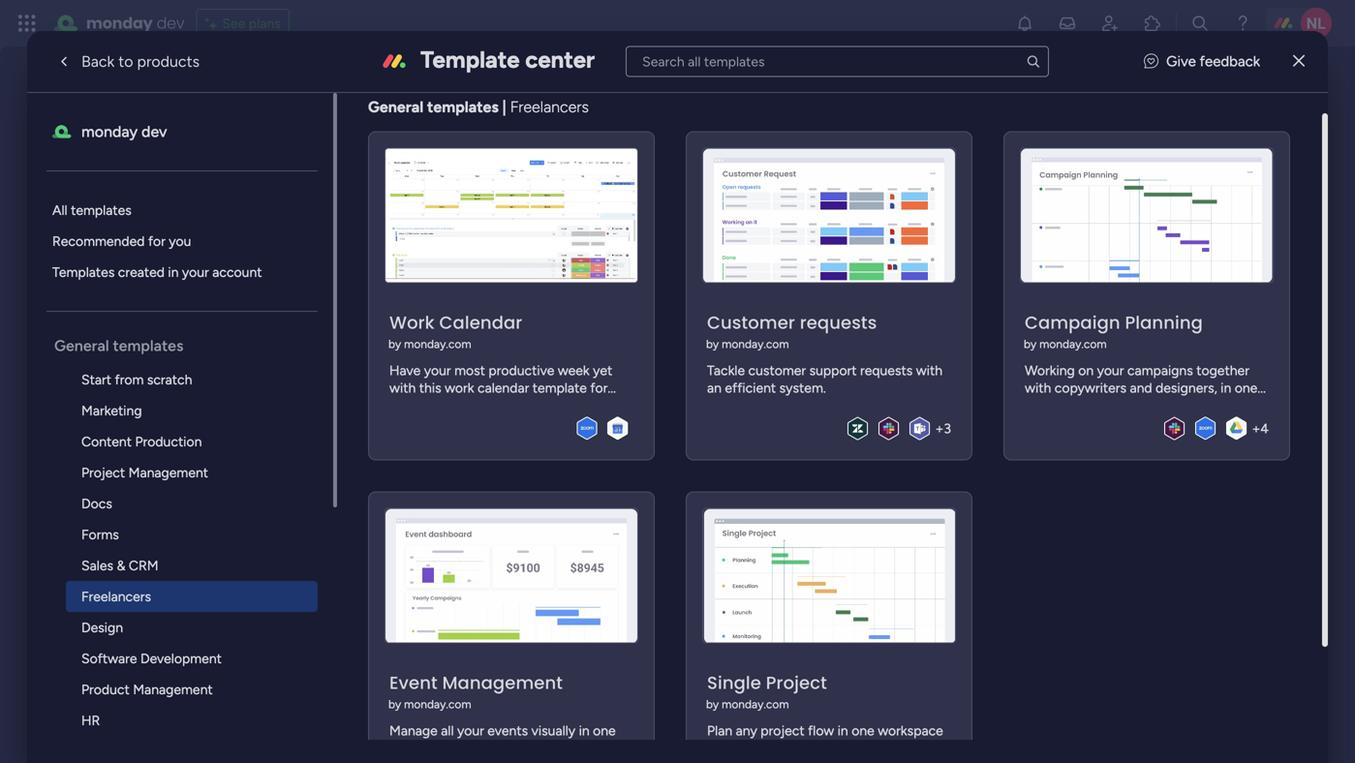 Task type: describe. For each thing, give the bounding box(es) containing it.
center
[[525, 46, 595, 74]]

project inside "single project by monday.com"
[[766, 671, 827, 696]]

development
[[140, 650, 222, 667]]

3
[[944, 420, 951, 437]]

with
[[916, 362, 943, 379]]

0 vertical spatial dev
[[157, 12, 185, 34]]

crm
[[129, 557, 158, 574]]

apps image
[[1143, 14, 1162, 33]]

see plans button
[[196, 9, 290, 38]]

management for event
[[442, 671, 563, 696]]

in inside explore "element"
[[168, 264, 179, 280]]

campaign
[[1025, 311, 1120, 335]]

give
[[1166, 53, 1196, 70]]

explore element
[[46, 195, 333, 288]]

monday.com for work
[[404, 337, 471, 351]]

template center
[[420, 46, 595, 74]]

project
[[761, 723, 805, 739]]

back to products button
[[39, 42, 215, 81]]

0 vertical spatial monday
[[86, 12, 153, 34]]

general for general templates
[[54, 337, 109, 355]]

plan any project flow in one workspace and track its progress.
[[707, 723, 943, 757]]

templates
[[52, 264, 115, 280]]

+ 4
[[1252, 420, 1269, 437]]

templates for general templates
[[113, 337, 183, 355]]

progress.
[[785, 740, 841, 757]]

by for customer
[[706, 337, 719, 351]]

+ 3
[[935, 420, 951, 437]]

by for campaign
[[1024, 337, 1037, 351]]

for
[[148, 233, 165, 249]]

invite members image
[[1100, 14, 1120, 33]]

its
[[767, 740, 781, 757]]

recommended for you
[[52, 233, 191, 249]]

one inside plan any project flow in one workspace and track its progress.
[[852, 723, 874, 739]]

by for single
[[706, 698, 719, 712]]

templates created in your account
[[52, 264, 262, 280]]

to
[[118, 52, 133, 71]]

noah lott image
[[1301, 8, 1332, 39]]

work calendar by monday.com
[[388, 311, 522, 351]]

feedback
[[1200, 53, 1260, 70]]

customer
[[707, 311, 795, 335]]

general templates heading
[[54, 335, 333, 356]]

product
[[81, 681, 130, 698]]

events
[[488, 723, 528, 739]]

content
[[81, 433, 132, 450]]

customer
[[748, 362, 806, 379]]

calendar
[[439, 311, 522, 335]]

customer requests by monday.com
[[706, 311, 877, 351]]

general templates
[[54, 337, 183, 355]]

workspace.
[[471, 740, 539, 757]]

efficient
[[725, 380, 776, 396]]

Search all templates search field
[[626, 46, 1049, 77]]

all templates
[[52, 202, 132, 218]]

your inside explore "element"
[[182, 264, 209, 280]]

monday dev inside 'list box'
[[81, 123, 167, 141]]

give feedback link
[[1144, 51, 1260, 72]]

4
[[1261, 420, 1269, 437]]

campaign planning by monday.com
[[1024, 311, 1203, 351]]

dev inside 'list box'
[[141, 123, 167, 141]]

monday.com for campaign
[[1040, 337, 1107, 351]]

by for event
[[388, 698, 401, 712]]

in inside the manage all your events visually in one collaborative workspace.
[[579, 723, 590, 739]]

see
[[222, 15, 245, 31]]

forms
[[81, 526, 119, 543]]

requests inside customer requests by monday.com
[[800, 311, 877, 335]]



Task type: vqa. For each thing, say whether or not it's contained in the screenshot.
the middle Add or edit team icon
no



Task type: locate. For each thing, give the bounding box(es) containing it.
flow
[[808, 723, 834, 739]]

project inside 'work management templates' element
[[81, 464, 125, 481]]

general
[[368, 98, 424, 116], [54, 337, 109, 355]]

your inside the manage all your events visually in one collaborative workspace.
[[457, 723, 484, 739]]

by for work
[[388, 337, 401, 351]]

requests up "support"
[[800, 311, 877, 335]]

0 horizontal spatial general
[[54, 337, 109, 355]]

monday.com
[[404, 337, 471, 351], [722, 337, 789, 351], [1040, 337, 1107, 351], [404, 698, 471, 712], [722, 698, 789, 712]]

templates
[[427, 98, 499, 116], [71, 202, 132, 218], [113, 337, 183, 355]]

requests inside tackle customer support requests with an efficient system.
[[860, 362, 913, 379]]

monday.com down the customer on the top of page
[[722, 337, 789, 351]]

1 vertical spatial monday
[[81, 123, 138, 141]]

by up plan
[[706, 698, 719, 712]]

+ for planning
[[1252, 420, 1261, 437]]

product management
[[81, 681, 213, 698]]

project management
[[81, 464, 208, 481]]

back to products
[[81, 52, 200, 71]]

all
[[52, 202, 67, 218]]

freelancers down the sales & crm
[[81, 588, 151, 605]]

templates for all templates
[[71, 202, 132, 218]]

1 horizontal spatial in
[[579, 723, 590, 739]]

0 horizontal spatial your
[[182, 264, 209, 280]]

general templates | freelancers
[[368, 98, 589, 116]]

from
[[115, 371, 144, 388]]

general inside general templates heading
[[54, 337, 109, 355]]

management down production
[[128, 464, 208, 481]]

in
[[168, 264, 179, 280], [579, 723, 590, 739], [838, 723, 848, 739]]

in inside plan any project flow in one workspace and track its progress.
[[838, 723, 848, 739]]

monday up to
[[86, 12, 153, 34]]

scratch
[[147, 371, 192, 388]]

0 horizontal spatial one
[[593, 723, 616, 739]]

in right flow
[[838, 723, 848, 739]]

search everything image
[[1190, 14, 1210, 33]]

back
[[81, 52, 115, 71]]

management
[[128, 464, 208, 481], [442, 671, 563, 696], [133, 681, 213, 698]]

single
[[707, 671, 761, 696]]

0 vertical spatial your
[[182, 264, 209, 280]]

management down development
[[133, 681, 213, 698]]

project
[[81, 464, 125, 481], [766, 671, 827, 696]]

management for product
[[133, 681, 213, 698]]

0 vertical spatial freelancers
[[510, 98, 589, 116]]

1 vertical spatial monday dev
[[81, 123, 167, 141]]

marketing
[[81, 402, 142, 419]]

products
[[137, 52, 200, 71]]

templates inside heading
[[113, 337, 183, 355]]

created
[[118, 264, 165, 280]]

work management templates element
[[46, 364, 333, 763]]

monday.com down campaign
[[1040, 337, 1107, 351]]

1 vertical spatial dev
[[141, 123, 167, 141]]

by down campaign
[[1024, 337, 1037, 351]]

support
[[809, 362, 857, 379]]

management inside event management by monday.com
[[442, 671, 563, 696]]

your right all
[[457, 723, 484, 739]]

1 vertical spatial requests
[[860, 362, 913, 379]]

dev up products
[[157, 12, 185, 34]]

monday.com up all
[[404, 698, 471, 712]]

templates up 'start from scratch'
[[113, 337, 183, 355]]

recommended
[[52, 233, 145, 249]]

list box
[[46, 93, 337, 763]]

project down content
[[81, 464, 125, 481]]

give feedback
[[1166, 53, 1260, 70]]

1 horizontal spatial freelancers
[[510, 98, 589, 116]]

monday.com inside event management by monday.com
[[404, 698, 471, 712]]

in down you
[[168, 264, 179, 280]]

hr
[[81, 712, 100, 729]]

event
[[389, 671, 438, 696]]

monday.com for customer
[[722, 337, 789, 351]]

management up events
[[442, 671, 563, 696]]

monday dev down to
[[81, 123, 167, 141]]

you
[[169, 233, 191, 249]]

2 horizontal spatial in
[[838, 723, 848, 739]]

track
[[733, 740, 763, 757]]

and
[[707, 740, 730, 757]]

templates up recommended
[[71, 202, 132, 218]]

search image
[[1026, 54, 1041, 69]]

1 vertical spatial templates
[[71, 202, 132, 218]]

close image
[[1293, 54, 1305, 68]]

templates for general templates | freelancers
[[427, 98, 499, 116]]

monday.com up any at the right bottom of page
[[722, 698, 789, 712]]

start from scratch
[[81, 371, 192, 388]]

0 horizontal spatial freelancers
[[81, 588, 151, 605]]

1 horizontal spatial project
[[766, 671, 827, 696]]

freelancers inside 'work management templates' element
[[81, 588, 151, 605]]

monday.com inside customer requests by monday.com
[[722, 337, 789, 351]]

manage all your events visually in one collaborative workspace.
[[389, 723, 616, 757]]

start
[[81, 371, 111, 388]]

+
[[935, 420, 944, 437], [1252, 420, 1261, 437]]

one
[[593, 723, 616, 739], [852, 723, 874, 739]]

+ for requests
[[935, 420, 944, 437]]

by down work
[[388, 337, 401, 351]]

1 horizontal spatial general
[[368, 98, 424, 116]]

0 vertical spatial requests
[[800, 311, 877, 335]]

monday.com inside campaign planning by monday.com
[[1040, 337, 1107, 351]]

monday inside 'list box'
[[81, 123, 138, 141]]

2 one from the left
[[852, 723, 874, 739]]

workspace
[[878, 723, 943, 739]]

|
[[502, 98, 506, 116]]

one right visually
[[593, 723, 616, 739]]

by inside "work calendar by monday.com"
[[388, 337, 401, 351]]

collaborative
[[389, 740, 467, 757]]

by inside "single project by monday.com"
[[706, 698, 719, 712]]

templates inside explore "element"
[[71, 202, 132, 218]]

template
[[420, 46, 520, 74]]

management for project
[[128, 464, 208, 481]]

v2 user feedback image
[[1144, 51, 1159, 72]]

1 vertical spatial freelancers
[[81, 588, 151, 605]]

an
[[707, 380, 722, 396]]

by inside customer requests by monday.com
[[706, 337, 719, 351]]

1 horizontal spatial one
[[852, 723, 874, 739]]

tackle
[[707, 362, 745, 379]]

tackle customer support requests with an efficient system.
[[707, 362, 943, 396]]

any
[[736, 723, 757, 739]]

templates left the |
[[427, 98, 499, 116]]

one right flow
[[852, 723, 874, 739]]

select product image
[[17, 14, 37, 33]]

sales
[[81, 557, 113, 574]]

visually
[[531, 723, 576, 739]]

by down event
[[388, 698, 401, 712]]

manage
[[389, 723, 438, 739]]

1 one from the left
[[593, 723, 616, 739]]

docs
[[81, 495, 112, 512]]

all
[[441, 723, 454, 739]]

general up start
[[54, 337, 109, 355]]

single project by monday.com
[[706, 671, 827, 712]]

0 horizontal spatial +
[[935, 420, 944, 437]]

general down template
[[368, 98, 424, 116]]

0 vertical spatial project
[[81, 464, 125, 481]]

inbox image
[[1058, 14, 1077, 33]]

monday
[[86, 12, 153, 34], [81, 123, 138, 141]]

work
[[389, 311, 435, 335]]

freelancers
[[510, 98, 589, 116], [81, 588, 151, 605]]

requests
[[800, 311, 877, 335], [860, 362, 913, 379]]

design
[[81, 619, 123, 636]]

see plans
[[222, 15, 281, 31]]

0 vertical spatial monday dev
[[86, 12, 185, 34]]

monday down the back
[[81, 123, 138, 141]]

requests left with
[[860, 362, 913, 379]]

one inside the manage all your events visually in one collaborative workspace.
[[593, 723, 616, 739]]

monday.com for single
[[722, 698, 789, 712]]

content production
[[81, 433, 202, 450]]

account
[[212, 264, 262, 280]]

dev
[[157, 12, 185, 34], [141, 123, 167, 141]]

planning
[[1125, 311, 1203, 335]]

monday.com inside "work calendar by monday.com"
[[404, 337, 471, 351]]

2 + from the left
[[1252, 420, 1261, 437]]

plans
[[249, 15, 281, 31]]

monday dev up back to products
[[86, 12, 185, 34]]

monday.com for event
[[404, 698, 471, 712]]

project up "project"
[[766, 671, 827, 696]]

1 vertical spatial project
[[766, 671, 827, 696]]

event management by monday.com
[[388, 671, 563, 712]]

1 horizontal spatial your
[[457, 723, 484, 739]]

your down you
[[182, 264, 209, 280]]

0 horizontal spatial project
[[81, 464, 125, 481]]

system.
[[779, 380, 826, 396]]

plan
[[707, 723, 732, 739]]

monday.com down work
[[404, 337, 471, 351]]

1 vertical spatial general
[[54, 337, 109, 355]]

your
[[182, 264, 209, 280], [457, 723, 484, 739]]

1 horizontal spatial +
[[1252, 420, 1261, 437]]

&
[[117, 557, 125, 574]]

1 + from the left
[[935, 420, 944, 437]]

software
[[81, 650, 137, 667]]

freelancers right the |
[[510, 98, 589, 116]]

None search field
[[626, 46, 1049, 77]]

by inside event management by monday.com
[[388, 698, 401, 712]]

in right visually
[[579, 723, 590, 739]]

help image
[[1233, 14, 1252, 33]]

production
[[135, 433, 202, 450]]

list box containing monday dev
[[46, 93, 337, 763]]

0 vertical spatial templates
[[427, 98, 499, 116]]

by up tackle
[[706, 337, 719, 351]]

1 vertical spatial your
[[457, 723, 484, 739]]

dev down back to products
[[141, 123, 167, 141]]

sales & crm
[[81, 557, 158, 574]]

software development
[[81, 650, 222, 667]]

general for general templates | freelancers
[[368, 98, 424, 116]]

0 horizontal spatial in
[[168, 264, 179, 280]]

monday.com inside "single project by monday.com"
[[722, 698, 789, 712]]

2 vertical spatial templates
[[113, 337, 183, 355]]

by inside campaign planning by monday.com
[[1024, 337, 1037, 351]]

notifications image
[[1015, 14, 1035, 33]]

0 vertical spatial general
[[368, 98, 424, 116]]

by
[[388, 337, 401, 351], [706, 337, 719, 351], [1024, 337, 1037, 351], [388, 698, 401, 712], [706, 698, 719, 712]]



